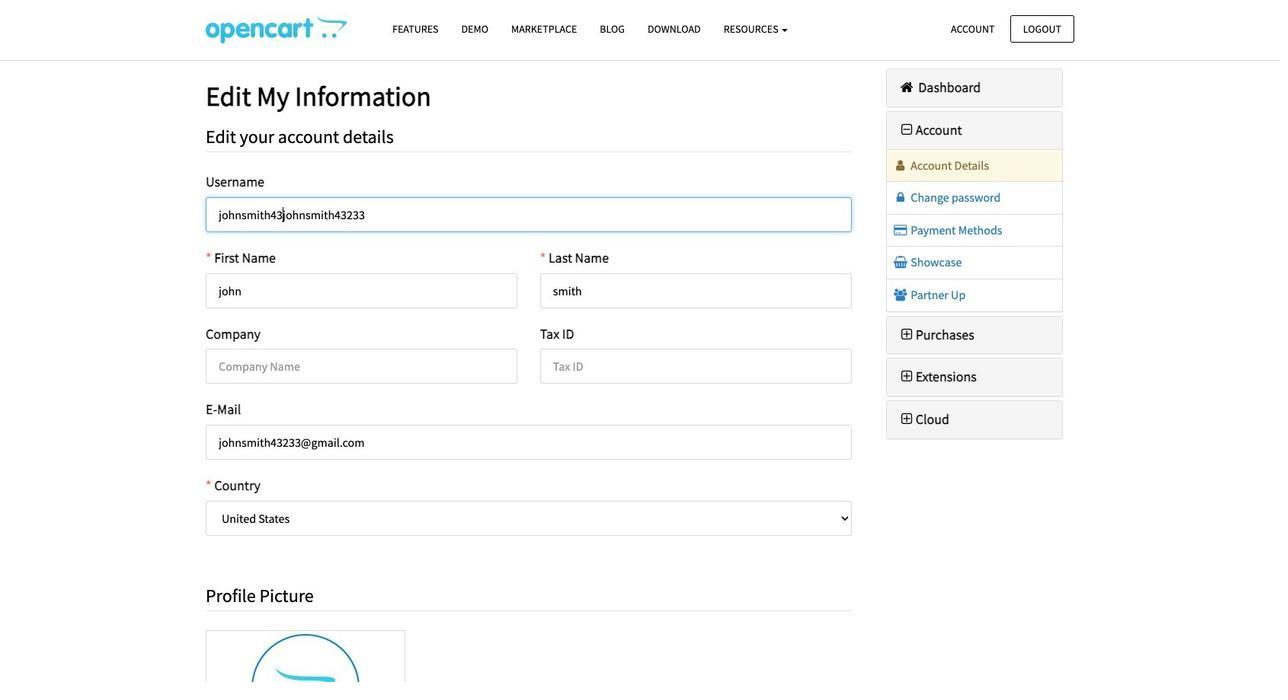 Task type: vqa. For each thing, say whether or not it's contained in the screenshot.
2023
no



Task type: describe. For each thing, give the bounding box(es) containing it.
Company Name text field
[[206, 349, 517, 384]]

Username text field
[[206, 197, 851, 232]]

minus square o image
[[898, 123, 916, 137]]

Last Name text field
[[540, 273, 851, 308]]

2 plus square o image from the top
[[898, 413, 916, 427]]

1 plus square o image from the top
[[898, 328, 916, 342]]

plus square o image
[[898, 371, 916, 384]]

Tax ID text field
[[540, 349, 851, 384]]

home image
[[898, 81, 916, 94]]

user image
[[893, 159, 908, 171]]



Task type: locate. For each thing, give the bounding box(es) containing it.
1 vertical spatial plus square o image
[[898, 413, 916, 427]]

0 vertical spatial plus square o image
[[898, 328, 916, 342]]

credit card image
[[893, 224, 908, 236]]

First Name text field
[[206, 273, 517, 308]]

shopping basket image
[[893, 256, 908, 268]]

plus square o image down users image at top right
[[898, 328, 916, 342]]

plus square o image down plus square o icon
[[898, 413, 916, 427]]

lock image
[[893, 191, 908, 204]]

E-Mail text field
[[206, 425, 851, 460]]

account edit image
[[206, 16, 347, 43]]

users image
[[893, 289, 908, 301]]

plus square o image
[[898, 328, 916, 342], [898, 413, 916, 427]]



